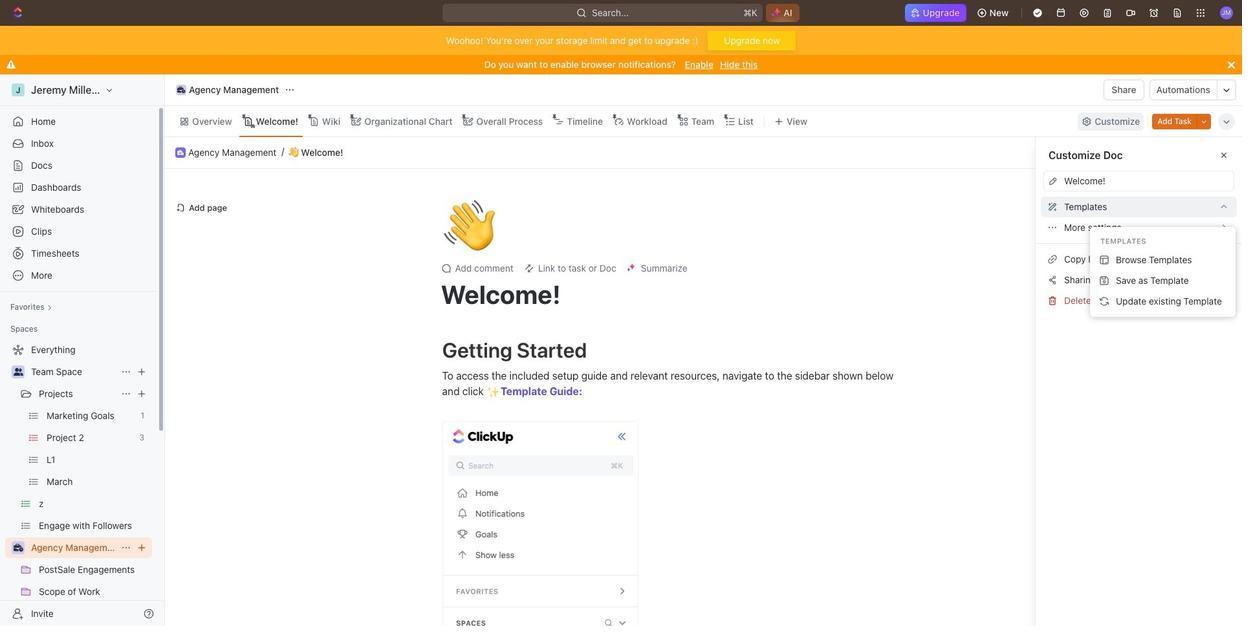 Task type: describe. For each thing, give the bounding box(es) containing it.
0 vertical spatial business time image
[[177, 150, 184, 155]]

user group image
[[13, 368, 23, 376]]

business time image
[[177, 87, 185, 93]]



Task type: vqa. For each thing, say whether or not it's contained in the screenshot.
the leftmost Team Space
no



Task type: locate. For each thing, give the bounding box(es) containing it.
1 horizontal spatial business time image
[[177, 150, 184, 155]]

tree
[[5, 340, 152, 626]]

sidebar navigation
[[0, 74, 165, 626]]

business time image
[[177, 150, 184, 155], [13, 544, 23, 552]]

0 horizontal spatial business time image
[[13, 544, 23, 552]]

1 vertical spatial business time image
[[13, 544, 23, 552]]

tree inside sidebar "navigation"
[[5, 340, 152, 626]]



